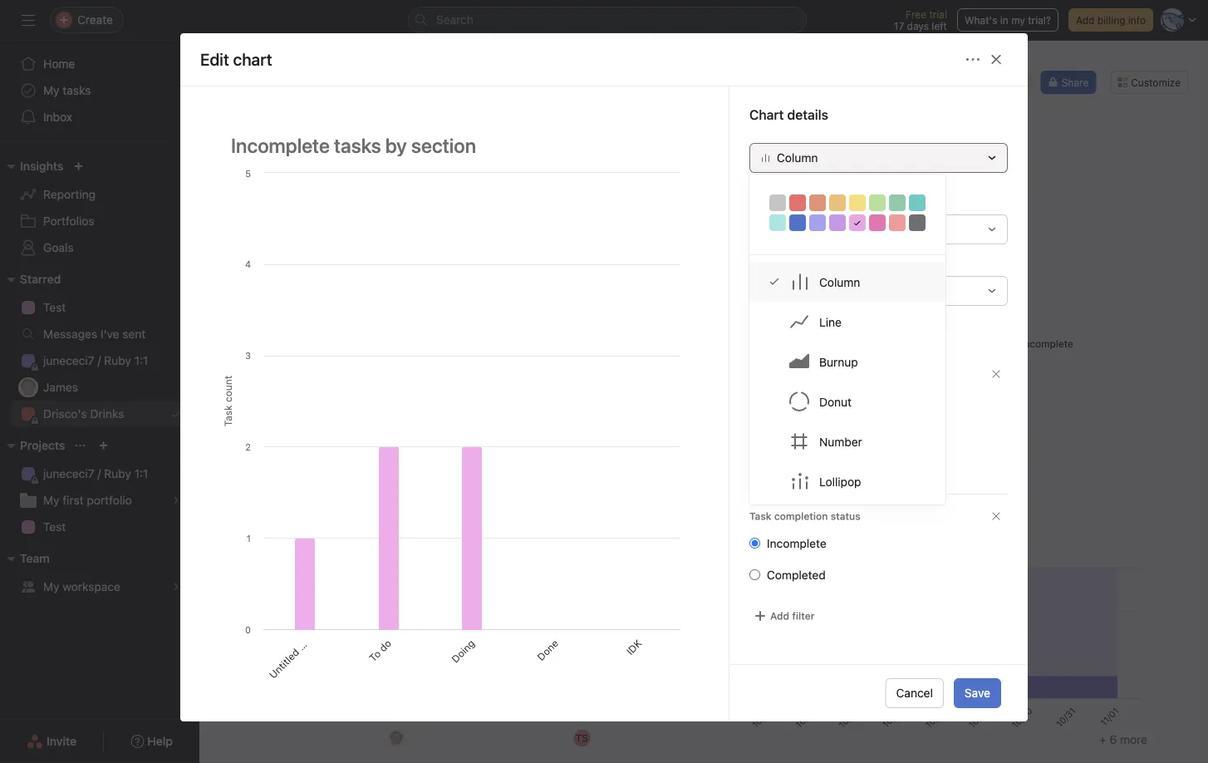 Task type: vqa. For each thing, say whether or not it's contained in the screenshot.
Timeline
no



Task type: describe. For each thing, give the bounding box(es) containing it.
task completion over time
[[725, 528, 869, 541]]

lollipop link
[[750, 461, 946, 501]]

edit chart
[[200, 49, 272, 69]]

teams element
[[0, 544, 200, 604]]

my for my tasks
[[43, 84, 59, 97]]

completion for over time
[[753, 528, 815, 541]]

lollipop
[[820, 475, 862, 488]]

i've
[[101, 327, 119, 341]]

junececi7 / ruby 1:1 inside starred element
[[43, 354, 148, 367]]

add filter button
[[750, 604, 819, 628]]

free trial 17 days left
[[894, 8, 948, 32]]

done
[[535, 637, 561, 663]]

co
[[1001, 76, 1012, 88]]

1 vertical spatial incomplete
[[767, 537, 827, 550]]

drisco's drinks
[[43, 407, 124, 421]]

column link
[[750, 262, 946, 302]]

chart details
[[750, 107, 829, 122]]

test link inside starred element
[[10, 294, 190, 321]]

search list box
[[408, 7, 807, 33]]

over time
[[818, 528, 869, 541]]

task for task completion over time
[[725, 528, 750, 541]]

x-axis
[[750, 195, 784, 209]]

Incomplete tasks by section text field
[[220, 126, 689, 164]]

cancel button
[[886, 678, 944, 708]]

number link
[[750, 422, 946, 461]]

drinks
[[90, 407, 124, 421]]

y-axis
[[750, 256, 784, 270]]

tasks for upcoming
[[320, 528, 349, 541]]

search button
[[408, 7, 807, 33]]

to do
[[367, 637, 394, 664]]

line link
[[750, 302, 946, 342]]

starred
[[20, 272, 61, 286]]

my tasks
[[43, 84, 91, 97]]

projects element
[[0, 431, 200, 544]]

0 vertical spatial incomplete
[[1022, 338, 1074, 350]]

insights element
[[0, 151, 200, 264]]

junececi7 inside projects element
[[43, 467, 94, 481]]

invite button
[[16, 727, 87, 757]]

cancel
[[897, 686, 934, 700]]

junececi7 inside starred element
[[43, 354, 94, 367]]

insights
[[20, 159, 63, 173]]

status
[[831, 510, 861, 522]]

insights button
[[0, 156, 63, 176]]

untitled section
[[267, 620, 328, 681]]

messages i've sent link
[[10, 321, 190, 348]]

global element
[[0, 41, 200, 141]]

portfolio
[[87, 493, 132, 507]]

+
[[1100, 733, 1107, 747]]

0 vertical spatial 6
[[1020, 76, 1026, 88]]

task completion status
[[750, 510, 861, 522]]

do
[[377, 637, 394, 654]]

projects button
[[0, 436, 65, 456]]

column inside column link
[[820, 275, 861, 289]]

reporting link
[[10, 181, 190, 208]]

billing
[[1098, 14, 1126, 26]]

search
[[437, 13, 474, 27]]

ruby inside starred element
[[104, 354, 131, 367]]

filter
[[793, 610, 815, 622]]

more
[[1121, 733, 1148, 747]]

add for add filter
[[771, 610, 790, 622]]

in
[[1001, 14, 1009, 26]]

home link
[[10, 51, 190, 77]]

ja inside starred element
[[23, 382, 34, 393]]

invite
[[47, 735, 77, 748]]

add chart button
[[219, 136, 294, 160]]

number
[[820, 435, 863, 448]]

burnup link
[[750, 342, 946, 382]]

add billing info button
[[1069, 8, 1154, 32]]

james
[[43, 380, 78, 394]]

inbox
[[43, 110, 72, 124]]

add for add chart
[[240, 142, 259, 154]]

team button
[[0, 549, 50, 569]]

goals link
[[10, 234, 190, 261]]

by
[[787, 222, 801, 235]]

y-
[[750, 256, 762, 270]]

more actions image
[[967, 53, 980, 66]]

what's in my trial?
[[965, 14, 1052, 26]]

my for my workspace
[[43, 580, 59, 594]]

untitled
[[267, 646, 301, 681]]

workspace
[[63, 580, 120, 594]]

total tasks by completion status
[[725, 222, 902, 235]]

my workspace
[[43, 580, 120, 594]]

0 horizontal spatial filters
[[750, 333, 788, 349]]

test inside projects element
[[43, 520, 66, 534]]

burnup
[[820, 355, 859, 369]]

+ 6 more
[[1100, 733, 1148, 747]]

what's
[[965, 14, 998, 26]]

messages link
[[787, 102, 856, 121]]

1 junececi7 / ruby 1:1 link from the top
[[10, 348, 190, 374]]

ts for co
[[984, 76, 996, 88]]

close image
[[990, 53, 1004, 66]]

test link inside projects element
[[10, 514, 190, 540]]

tasks for total
[[755, 222, 784, 235]]

share button
[[1042, 71, 1097, 94]]

test inside starred element
[[43, 301, 66, 314]]

a button to remove the filter image
[[992, 369, 1002, 379]]



Task type: locate. For each thing, give the bounding box(es) containing it.
my down team
[[43, 580, 59, 594]]

junececi7 / ruby 1:1 link down messages i've sent at top
[[10, 348, 190, 374]]

tasks for my
[[63, 84, 91, 97]]

0 vertical spatial test
[[43, 301, 66, 314]]

1 vertical spatial 1:1
[[134, 467, 148, 481]]

messages
[[800, 104, 856, 118], [43, 327, 97, 341]]

goals
[[43, 241, 74, 254]]

hide sidebar image
[[22, 13, 35, 27]]

junececi7 / ruby 1:1 down messages i've sent at top
[[43, 354, 148, 367]]

add left billing
[[1077, 14, 1095, 26]]

2 / from the top
[[98, 467, 101, 481]]

axis up total tasks by completion status at the right of page
[[763, 195, 784, 209]]

tasks inside global element
[[63, 84, 91, 97]]

1 / from the top
[[98, 354, 101, 367]]

to
[[367, 648, 383, 664]]

/ inside projects element
[[98, 467, 101, 481]]

1 horizontal spatial add
[[771, 610, 790, 622]]

axis down total tasks by completion status at the right of page
[[762, 256, 784, 270]]

filters inside button
[[1053, 161, 1083, 173]]

axis for x-
[[763, 195, 784, 209]]

no filters button
[[1019, 159, 1087, 175]]

test link
[[10, 294, 190, 321], [10, 514, 190, 540]]

1:1 up "my first portfolio" link
[[134, 467, 148, 481]]

junececi7 / ruby 1:1
[[43, 354, 148, 367], [43, 467, 148, 481]]

completion down task completion status
[[753, 528, 815, 541]]

line
[[820, 315, 842, 329]]

idk
[[624, 637, 644, 657]]

1 vertical spatial axis
[[762, 256, 784, 270]]

chart
[[262, 142, 286, 154]]

home
[[43, 57, 75, 71]]

17
[[894, 20, 905, 32]]

projects
[[20, 439, 65, 452]]

0 horizontal spatial tasks
[[63, 84, 91, 97]]

column inside column dropdown button
[[777, 151, 819, 164]]

2 vertical spatial add
[[771, 610, 790, 622]]

junececi7 / ruby 1:1 link inside projects element
[[10, 461, 190, 487]]

starred element
[[0, 264, 200, 431]]

1 horizontal spatial filters
[[1053, 161, 1083, 173]]

donut link
[[750, 382, 946, 422]]

/ for the junececi7 / ruby 1:1 link in the projects element
[[98, 467, 101, 481]]

portfolios
[[43, 214, 94, 228]]

0 horizontal spatial ja
[[23, 382, 34, 393]]

starred button
[[0, 269, 61, 289]]

upcoming
[[260, 528, 316, 541]]

trial
[[930, 8, 948, 20]]

column button
[[750, 143, 1009, 173]]

2 horizontal spatial add
[[1077, 14, 1095, 26]]

globe image
[[229, 57, 249, 77]]

2 test link from the top
[[10, 514, 190, 540]]

0 vertical spatial axis
[[763, 195, 784, 209]]

/ up "my first portfolio" link
[[98, 467, 101, 481]]

1 vertical spatial messages
[[43, 327, 97, 341]]

junececi7 up james
[[43, 354, 94, 367]]

2 vertical spatial tasks
[[320, 528, 349, 541]]

test link down portfolio
[[10, 514, 190, 540]]

dashboard
[[687, 104, 747, 118]]

6 right co
[[1020, 76, 1026, 88]]

0 vertical spatial junececi7 / ruby 1:1
[[43, 354, 148, 367]]

0 vertical spatial messages
[[800, 104, 856, 118]]

drisco's
[[43, 407, 87, 421]]

1 vertical spatial column
[[820, 275, 861, 289]]

task up incomplete radio
[[750, 510, 772, 522]]

doing
[[450, 637, 477, 665]]

1 vertical spatial ruby
[[104, 467, 131, 481]]

add inside dropdown button
[[771, 610, 790, 622]]

0 vertical spatial ts
[[984, 76, 996, 88]]

ruby up portfolio
[[104, 467, 131, 481]]

filters up task type on the top of page
[[750, 333, 788, 349]]

completion status
[[804, 222, 902, 235]]

0 horizontal spatial column
[[777, 151, 819, 164]]

completion for status
[[775, 510, 828, 522]]

messages for messages i've sent
[[43, 327, 97, 341]]

1 vertical spatial junececi7 / ruby 1:1 link
[[10, 461, 190, 487]]

add for add billing info
[[1077, 14, 1095, 26]]

my first portfolio
[[43, 493, 132, 507]]

task down type
[[767, 394, 792, 408]]

upcoming tasks by assignee
[[260, 528, 417, 541]]

what's in my trial? button
[[958, 8, 1059, 32]]

1 vertical spatial tasks
[[755, 222, 784, 235]]

0 vertical spatial add
[[1077, 14, 1095, 26]]

a button to remove the filter image
[[992, 511, 1002, 521]]

1 horizontal spatial messages
[[800, 104, 856, 118]]

my inside projects element
[[43, 493, 59, 507]]

reporting
[[43, 187, 96, 201]]

my
[[43, 84, 59, 97], [43, 493, 59, 507], [43, 580, 59, 594]]

0 vertical spatial junececi7
[[43, 354, 94, 367]]

portfolios link
[[10, 208, 190, 234]]

0 vertical spatial filters
[[1053, 161, 1083, 173]]

ruby inside projects element
[[104, 467, 131, 481]]

ruby
[[104, 354, 131, 367], [104, 467, 131, 481]]

ruby down the i've on the top left of the page
[[104, 354, 131, 367]]

1 horizontal spatial tasks
[[320, 528, 349, 541]]

1 vertical spatial filters
[[750, 333, 788, 349]]

/
[[98, 354, 101, 367], [98, 467, 101, 481]]

add
[[1077, 14, 1095, 26], [240, 142, 259, 154], [771, 610, 790, 622]]

1 vertical spatial completion
[[753, 528, 815, 541]]

completion
[[775, 510, 828, 522], [753, 528, 815, 541]]

left
[[932, 20, 948, 32]]

6 right + on the bottom right of the page
[[1110, 733, 1118, 747]]

0 vertical spatial my
[[43, 84, 59, 97]]

my tasks link
[[10, 77, 190, 104]]

0 vertical spatial test link
[[10, 294, 190, 321]]

donut
[[820, 395, 852, 408]]

1 filter button
[[329, 159, 383, 175], [561, 159, 615, 175], [794, 159, 847, 175], [724, 461, 785, 485]]

0 vertical spatial ruby
[[104, 354, 131, 367]]

0 horizontal spatial 6
[[1020, 76, 1026, 88]]

ra
[[967, 76, 980, 88]]

0 horizontal spatial ts
[[576, 732, 589, 744]]

incomplete
[[1022, 338, 1074, 350], [767, 537, 827, 550]]

1 horizontal spatial 6
[[1110, 733, 1118, 747]]

0 vertical spatial 1:1
[[134, 354, 148, 367]]

1 test from the top
[[43, 301, 66, 314]]

+ 6 more button
[[1100, 733, 1148, 747]]

by assignee
[[352, 528, 417, 541]]

tasks
[[63, 84, 91, 97], [755, 222, 784, 235], [320, 528, 349, 541]]

0 vertical spatial tasks
[[63, 84, 91, 97]]

test down "first"
[[43, 520, 66, 534]]

1 ruby from the top
[[104, 354, 131, 367]]

3 my from the top
[[43, 580, 59, 594]]

sent
[[122, 327, 146, 341]]

info
[[1129, 14, 1147, 26]]

add filter
[[771, 610, 815, 622]]

2 test from the top
[[43, 520, 66, 534]]

0 vertical spatial junececi7 / ruby 1:1 link
[[10, 348, 190, 374]]

6
[[1020, 76, 1026, 88], [1110, 733, 1118, 747]]

2 junececi7 from the top
[[43, 467, 94, 481]]

my inside global element
[[43, 84, 59, 97]]

filters
[[1053, 161, 1083, 173], [750, 333, 788, 349]]

column down chart details
[[777, 151, 819, 164]]

task up completed 'radio'
[[725, 528, 750, 541]]

1 horizontal spatial incomplete
[[1022, 338, 1074, 350]]

tasks right upcoming
[[320, 528, 349, 541]]

add inside button
[[240, 142, 259, 154]]

days
[[908, 20, 930, 32]]

0 horizontal spatial incomplete
[[767, 537, 827, 550]]

share
[[1062, 76, 1089, 88]]

test down the starred
[[43, 301, 66, 314]]

0 vertical spatial ja
[[951, 76, 962, 88]]

1 vertical spatial ts
[[576, 732, 589, 744]]

2 1:1 from the top
[[134, 467, 148, 481]]

/ inside starred element
[[98, 354, 101, 367]]

Incomplete radio
[[750, 538, 761, 549]]

1 horizontal spatial ts
[[984, 76, 996, 88]]

column up line link
[[820, 275, 861, 289]]

1 vertical spatial add
[[240, 142, 259, 154]]

team
[[20, 552, 50, 565]]

1 vertical spatial ja
[[23, 382, 34, 393]]

add left filter
[[771, 610, 790, 622]]

junececi7 / ruby 1:1 link up portfolio
[[10, 461, 190, 487]]

1 junececi7 from the top
[[43, 354, 94, 367]]

task for task type
[[750, 368, 772, 380]]

completion up task completion over time
[[775, 510, 828, 522]]

1 test link from the top
[[10, 294, 190, 321]]

no
[[1036, 161, 1050, 173]]

task left type
[[750, 368, 772, 380]]

1
[[346, 161, 351, 173], [579, 161, 583, 173], [811, 161, 816, 173], [745, 467, 750, 479]]

2 junececi7 / ruby 1:1 from the top
[[43, 467, 148, 481]]

test link up messages i've sent at top
[[10, 294, 190, 321]]

inbox link
[[10, 104, 190, 131]]

1 vertical spatial 6
[[1110, 733, 1118, 747]]

filters right no
[[1053, 161, 1083, 173]]

junececi7 up "first"
[[43, 467, 94, 481]]

2 ruby from the top
[[104, 467, 131, 481]]

drisco's drinks link
[[10, 401, 190, 427]]

save button
[[954, 678, 1002, 708]]

1:1 down sent
[[134, 354, 148, 367]]

x-
[[750, 195, 763, 209]]

1 vertical spatial test
[[43, 520, 66, 534]]

1 vertical spatial /
[[98, 467, 101, 481]]

1 vertical spatial junececi7
[[43, 467, 94, 481]]

1 vertical spatial junececi7 / ruby 1:1
[[43, 467, 148, 481]]

axis
[[763, 195, 784, 209], [762, 256, 784, 270]]

my inside "teams" element
[[43, 580, 59, 594]]

task for task
[[767, 394, 792, 408]]

1 my from the top
[[43, 84, 59, 97]]

my up inbox
[[43, 84, 59, 97]]

messages up column dropdown button
[[800, 104, 856, 118]]

messages inside starred element
[[43, 327, 97, 341]]

0 horizontal spatial add
[[240, 142, 259, 154]]

messages for messages
[[800, 104, 856, 118]]

no filters
[[1036, 161, 1083, 173]]

add chart
[[240, 142, 286, 154]]

type
[[775, 368, 796, 380]]

save
[[965, 686, 991, 700]]

1 horizontal spatial ja
[[391, 732, 402, 744]]

2 my from the top
[[43, 493, 59, 507]]

task for task completion status
[[750, 510, 772, 522]]

messages left the i've on the top left of the page
[[43, 327, 97, 341]]

1:1
[[134, 354, 148, 367], [134, 467, 148, 481]]

0 vertical spatial /
[[98, 354, 101, 367]]

my
[[1012, 14, 1026, 26]]

0 horizontal spatial messages
[[43, 327, 97, 341]]

my left "first"
[[43, 493, 59, 507]]

ts for ja
[[576, 732, 589, 744]]

tasks down home
[[63, 84, 91, 97]]

total
[[725, 222, 752, 235]]

test
[[43, 301, 66, 314], [43, 520, 66, 534]]

0 vertical spatial column
[[777, 151, 819, 164]]

tasks left 'by'
[[755, 222, 784, 235]]

my workspace link
[[10, 574, 190, 600]]

my for my first portfolio
[[43, 493, 59, 507]]

Completed radio
[[750, 569, 761, 580]]

1:1 inside projects element
[[134, 467, 148, 481]]

1 horizontal spatial column
[[820, 275, 861, 289]]

2 vertical spatial my
[[43, 580, 59, 594]]

completed
[[767, 568, 826, 582]]

/ for 1st the junececi7 / ruby 1:1 link
[[98, 354, 101, 367]]

add inside button
[[1077, 14, 1095, 26]]

2 vertical spatial ja
[[391, 732, 402, 744]]

1 vertical spatial test link
[[10, 514, 190, 540]]

/ down messages i've sent link
[[98, 354, 101, 367]]

axis for y-
[[762, 256, 784, 270]]

junececi7 / ruby 1:1 inside projects element
[[43, 467, 148, 481]]

2 junececi7 / ruby 1:1 link from the top
[[10, 461, 190, 487]]

1:1 inside starred element
[[134, 354, 148, 367]]

junececi7 / ruby 1:1 up "my first portfolio" link
[[43, 467, 148, 481]]

1 junececi7 / ruby 1:1 from the top
[[43, 354, 148, 367]]

1 1:1 from the top
[[134, 354, 148, 367]]

add left chart
[[240, 142, 259, 154]]

free
[[906, 8, 927, 20]]

2 horizontal spatial ja
[[951, 76, 962, 88]]

0 vertical spatial completion
[[775, 510, 828, 522]]

trial?
[[1029, 14, 1052, 26]]

first
[[63, 493, 84, 507]]

1 vertical spatial my
[[43, 493, 59, 507]]

2 horizontal spatial tasks
[[755, 222, 784, 235]]

my first portfolio link
[[10, 487, 190, 514]]

messages i've sent
[[43, 327, 146, 341]]



